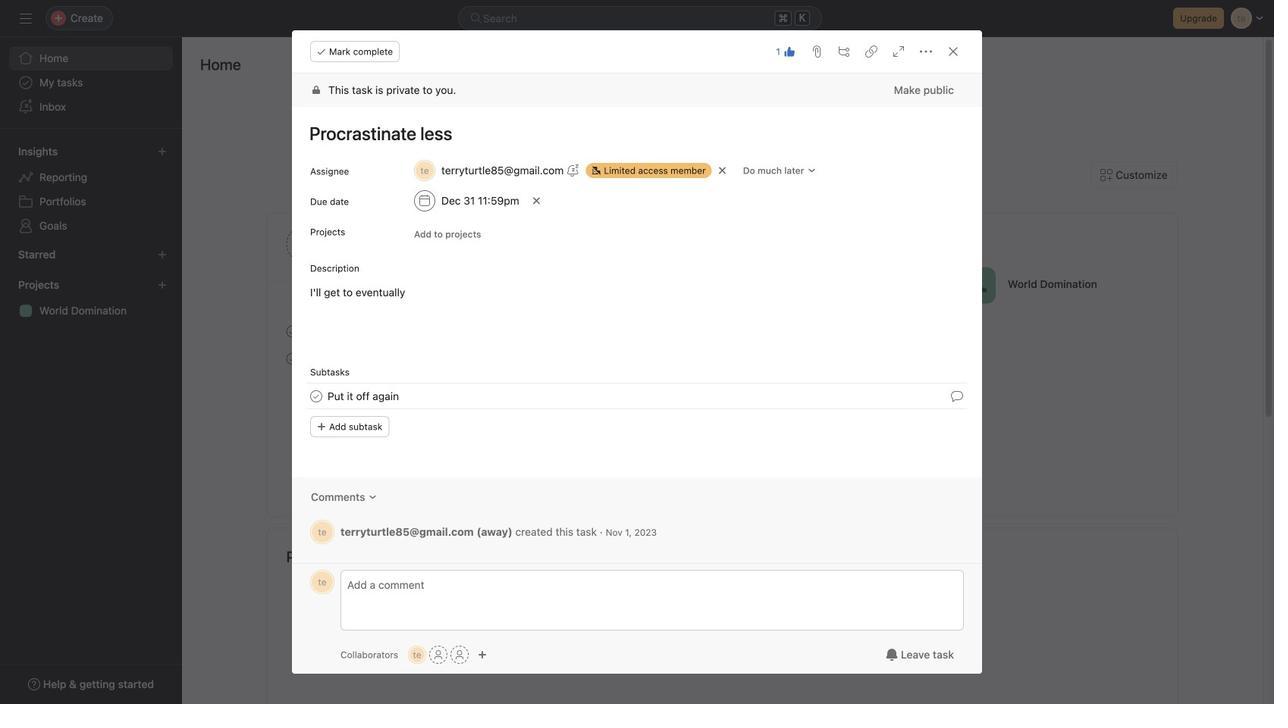 Task type: describe. For each thing, give the bounding box(es) containing it.
insights element
[[0, 138, 182, 241]]

clear due date image
[[532, 196, 541, 206]]

rocket image
[[969, 276, 987, 295]]

add or remove collaborators image
[[478, 651, 487, 660]]

copy task link image
[[865, 46, 877, 58]]

mark complete image
[[283, 350, 301, 368]]

0 vertical spatial task name text field
[[300, 116, 964, 151]]

full screen image
[[893, 46, 905, 58]]

more actions for this task image
[[920, 46, 932, 58]]

0 horizontal spatial mark complete checkbox
[[283, 323, 301, 341]]

projects element
[[0, 272, 182, 326]]

1 like. you liked this task image
[[783, 46, 796, 58]]

hide sidebar image
[[20, 12, 32, 24]]

add subtask image
[[838, 46, 850, 58]]

close task pane image
[[947, 46, 959, 58]]



Task type: locate. For each thing, give the bounding box(es) containing it.
1 vertical spatial list item
[[292, 383, 982, 410]]

remove assignee image
[[718, 166, 727, 175]]

1 vertical spatial mark complete image
[[307, 388, 325, 406]]

Task Name text field
[[300, 116, 964, 151], [328, 388, 399, 405]]

0 vertical spatial mark complete image
[[283, 323, 301, 341]]

comments image
[[368, 493, 377, 502]]

1 vertical spatial task name text field
[[328, 388, 399, 405]]

main content
[[292, 74, 982, 564]]

1 vertical spatial mark complete checkbox
[[307, 388, 325, 406]]

list item
[[753, 267, 791, 305], [292, 383, 982, 410]]

Mark complete checkbox
[[283, 323, 301, 341], [307, 388, 325, 406]]

Mark complete checkbox
[[283, 350, 301, 368]]

mark complete checkbox inside procrastinate less dialog
[[307, 388, 325, 406]]

0 horizontal spatial mark complete image
[[283, 323, 301, 341]]

add profile photo image
[[286, 226, 323, 262]]

procrastinate less dialog
[[292, 30, 982, 674]]

0 vertical spatial mark complete checkbox
[[283, 323, 301, 341]]

mark complete image for the leftmost mark complete checkbox
[[283, 323, 301, 341]]

mark complete image
[[283, 323, 301, 341], [307, 388, 325, 406]]

1 horizontal spatial mark complete checkbox
[[307, 388, 325, 406]]

0 comments. click to go to subtask details and comments image
[[951, 391, 963, 403]]

1 horizontal spatial mark complete image
[[307, 388, 325, 406]]

0 vertical spatial list item
[[753, 267, 791, 305]]

global element
[[0, 37, 182, 128]]

mark complete image for mark complete checkbox inside procrastinate less dialog
[[307, 388, 325, 406]]

attachments: add a file to this task, procrastinate less image
[[811, 46, 823, 58]]



Task type: vqa. For each thing, say whether or not it's contained in the screenshot.
Mark complete icon corresponding to first Mark complete option from the bottom of the page
no



